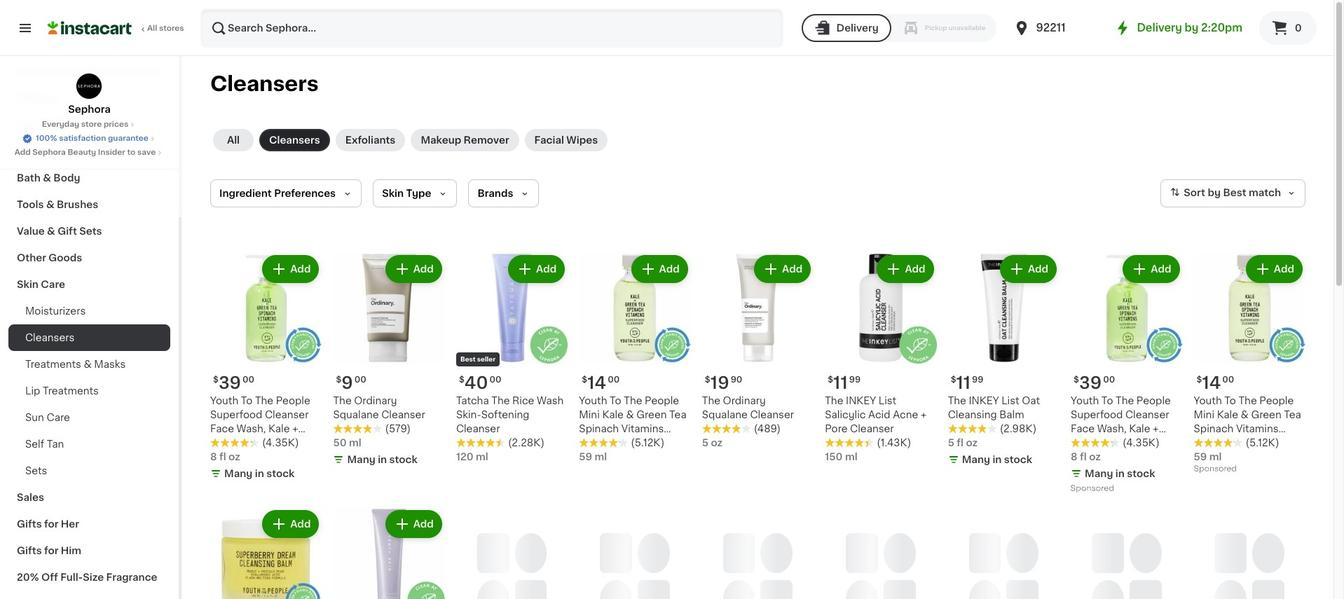 Task type: vqa. For each thing, say whether or not it's contained in the screenshot.


Task type: describe. For each thing, give the bounding box(es) containing it.
the inkey list oat cleansing balm
[[948, 396, 1040, 420]]

wash
[[537, 396, 564, 406]]

self tan link
[[8, 431, 170, 458]]

5 for 11
[[948, 438, 954, 448]]

store
[[81, 121, 102, 128]]

8 $ from the left
[[951, 376, 956, 384]]

2 (4.35k) from the left
[[1123, 438, 1160, 448]]

ingredient
[[219, 189, 272, 198]]

1 (4.35k) from the left
[[262, 438, 299, 448]]

tan
[[47, 439, 64, 449]]

0 button
[[1259, 11, 1317, 45]]

1 horizontal spatial cleansers link
[[259, 129, 330, 151]]

makeup link
[[8, 85, 170, 111]]

moisturizers link
[[8, 298, 170, 324]]

save
[[137, 149, 156, 156]]

cleanser inside tatcha the rice wash skin-softening cleanser
[[456, 424, 500, 434]]

facial wipes link
[[525, 129, 608, 151]]

best for best seller
[[460, 356, 476, 363]]

99 for the inkey list salicylic acid acne + pore cleanser
[[849, 376, 861, 384]]

1 59 ml from the left
[[579, 452, 607, 462]]

1 horizontal spatial sets
[[79, 226, 102, 236]]

makeup for makeup remover
[[421, 135, 461, 145]]

fragrance inside 'link'
[[17, 146, 68, 156]]

brands button
[[468, 179, 539, 207]]

off
[[41, 573, 58, 582]]

her
[[61, 519, 79, 529]]

$ inside $ 40 00
[[459, 376, 464, 384]]

type
[[406, 189, 431, 198]]

0 horizontal spatial fl
[[219, 452, 226, 462]]

add sephora beauty insider to save link
[[15, 147, 164, 158]]

care for sun care
[[47, 413, 70, 423]]

best seller
[[460, 356, 495, 363]]

all stores
[[147, 25, 184, 32]]

tatcha the rice wash skin-softening cleanser
[[456, 396, 564, 434]]

Best match Sort by field
[[1161, 179, 1306, 207]]

(1.43k)
[[877, 438, 911, 448]]

2 people from the left
[[645, 396, 679, 406]]

holiday party ready beauty
[[17, 67, 159, 76]]

2 $ 14 00 from the left
[[1197, 375, 1234, 391]]

self
[[25, 439, 44, 449]]

care for skin care
[[41, 280, 65, 289]]

1 $ 14 00 from the left
[[582, 375, 620, 391]]

cleansing
[[948, 410, 997, 420]]

1 vertical spatial sephora
[[32, 149, 66, 156]]

the inside the inkey list oat cleansing balm
[[948, 396, 966, 406]]

salicylic
[[825, 410, 866, 420]]

2 8 from the left
[[1071, 452, 1078, 462]]

2 face from the left
[[1071, 424, 1095, 434]]

rice
[[512, 396, 534, 406]]

skin care link
[[8, 271, 170, 298]]

skin for skin care
[[17, 280, 38, 289]]

$ inside "$ 9 00"
[[336, 376, 342, 384]]

lip treatments link
[[8, 378, 170, 404]]

1 14 from the left
[[587, 375, 606, 391]]

by for sort
[[1208, 188, 1221, 198]]

the inkey list salicylic acid acne + pore cleanser
[[825, 396, 927, 434]]

5 $ from the left
[[1074, 376, 1079, 384]]

facial wipes
[[534, 135, 598, 145]]

lip treatments
[[25, 386, 99, 396]]

2 59 ml from the left
[[1194, 452, 1222, 462]]

20% off full-size fragrance link
[[8, 564, 170, 591]]

20% off full-size fragrance
[[17, 573, 157, 582]]

0 horizontal spatial +
[[292, 424, 298, 434]]

1 00 from the left
[[242, 376, 254, 384]]

the inside tatcha the rice wash skin-softening cleanser
[[491, 396, 510, 406]]

(2.28k)
[[508, 438, 545, 448]]

gifts for gifts for her
[[17, 519, 42, 529]]

1 youth from the left
[[210, 396, 238, 406]]

beauty inside add sephora beauty insider to save link
[[68, 149, 96, 156]]

ordinary for 19
[[723, 396, 766, 406]]

19
[[710, 375, 729, 391]]

wipes
[[566, 135, 598, 145]]

9
[[342, 375, 353, 391]]

1 8 from the left
[[210, 452, 217, 462]]

all for all
[[227, 135, 240, 145]]

best for best match
[[1223, 188, 1246, 198]]

4 00 from the left
[[1103, 376, 1115, 384]]

2 wash, from the left
[[1097, 424, 1127, 434]]

seller
[[477, 356, 495, 363]]

moisturizers
[[25, 306, 86, 316]]

(489)
[[754, 424, 781, 434]]

inkey for acid
[[846, 396, 876, 406]]

holiday
[[17, 67, 56, 76]]

00 inside "$ 9 00"
[[354, 376, 366, 384]]

service type group
[[801, 14, 997, 42]]

2 vertical spatial cleansers
[[25, 333, 75, 343]]

$ 40 00
[[459, 375, 501, 391]]

$ 9 00
[[336, 375, 366, 391]]

acne
[[893, 410, 918, 420]]

0 horizontal spatial cleansers link
[[8, 324, 170, 351]]

1 youth to the people mini kale & green tea spinach vitamins superfood cleanser from the left
[[579, 396, 687, 448]]

delivery button
[[801, 14, 891, 42]]

tools
[[17, 200, 44, 210]]

balm
[[999, 410, 1024, 420]]

treatments & masks
[[25, 359, 126, 369]]

$ 11 99 for the inkey list salicylic acid acne + pore cleanser
[[828, 375, 861, 391]]

to
[[127, 149, 135, 156]]

hair
[[17, 120, 38, 130]]

stores
[[159, 25, 184, 32]]

product group containing 19
[[702, 252, 814, 450]]

5 for 19
[[702, 438, 708, 448]]

120
[[456, 452, 473, 462]]

best match
[[1223, 188, 1281, 198]]

7 the from the left
[[702, 396, 720, 406]]

preferences
[[274, 189, 336, 198]]

ingredient preferences
[[219, 189, 336, 198]]

gifts for him link
[[8, 537, 170, 564]]

skin type
[[382, 189, 431, 198]]

1 people from the left
[[276, 396, 310, 406]]

100%
[[36, 135, 57, 142]]

sephora logo image
[[76, 73, 103, 100]]

3 people from the left
[[1137, 396, 1171, 406]]

cleanser inside the inkey list salicylic acid acne + pore cleanser
[[850, 424, 894, 434]]

1 the from the left
[[255, 396, 273, 406]]

150
[[825, 452, 843, 462]]

brushes
[[57, 200, 98, 210]]

$ inside $ 19 90
[[705, 376, 710, 384]]

50 ml
[[333, 438, 361, 448]]

other
[[17, 253, 46, 263]]

gifts for her
[[17, 519, 79, 529]]

& for body
[[43, 173, 51, 183]]

bath
[[17, 173, 41, 183]]

2 horizontal spatial fl
[[1080, 452, 1087, 462]]

120 ml
[[456, 452, 488, 462]]

makeup for makeup
[[17, 93, 57, 103]]

softening
[[481, 410, 529, 420]]

sort by
[[1184, 188, 1221, 198]]

1 59 from the left
[[579, 452, 592, 462]]

stock inside product group
[[389, 455, 418, 465]]

2 horizontal spatial +
[[1153, 424, 1159, 434]]

1 to from the left
[[241, 396, 253, 406]]

makeup remover
[[421, 135, 509, 145]]

3 to from the left
[[1101, 396, 1113, 406]]

beauty inside 'holiday party ready beauty' link
[[123, 67, 159, 76]]

5 the from the left
[[1116, 396, 1134, 406]]

product group containing 40
[[456, 252, 568, 464]]

gifts for him
[[17, 546, 81, 556]]

sales
[[17, 493, 44, 502]]

gift
[[58, 226, 77, 236]]

150 ml
[[825, 452, 857, 462]]

sets link
[[8, 458, 170, 484]]

size
[[83, 573, 104, 582]]

3 youth from the left
[[1071, 396, 1099, 406]]

makeup remover link
[[411, 129, 519, 151]]

exfoliants link
[[335, 129, 405, 151]]

squalane for 19
[[702, 410, 748, 420]]

treatments & masks link
[[8, 351, 170, 378]]

prices
[[104, 121, 128, 128]]



Task type: locate. For each thing, give the bounding box(es) containing it.
4 the from the left
[[825, 396, 843, 406]]

1 the ordinary squalane cleanser from the left
[[333, 396, 425, 420]]

1 39 from the left
[[219, 375, 241, 391]]

0 vertical spatial treatments
[[25, 359, 81, 369]]

exfoliants
[[345, 135, 396, 145]]

0 horizontal spatial all
[[147, 25, 157, 32]]

2 the from the left
[[333, 396, 352, 406]]

1 (5.12k) from the left
[[631, 438, 665, 448]]

1 horizontal spatial wash,
[[1097, 424, 1127, 434]]

1 horizontal spatial $ 11 99
[[951, 375, 984, 391]]

for for her
[[44, 519, 58, 529]]

care
[[40, 120, 64, 130], [41, 280, 65, 289], [47, 413, 70, 423]]

0 horizontal spatial sets
[[25, 466, 47, 476]]

oz inside product group
[[711, 438, 723, 448]]

list for acne
[[879, 396, 896, 406]]

inkey for cleansing
[[969, 396, 999, 406]]

1 vertical spatial cleansers
[[269, 135, 320, 145]]

9 $ from the left
[[1197, 376, 1202, 384]]

& for brushes
[[46, 200, 54, 210]]

insider
[[98, 149, 125, 156]]

inkey inside the inkey list oat cleansing balm
[[969, 396, 999, 406]]

2 $ from the left
[[336, 376, 342, 384]]

fragrance right size
[[106, 573, 157, 582]]

sun
[[25, 413, 44, 423]]

in inside product group
[[378, 455, 387, 465]]

makeup left remover
[[421, 135, 461, 145]]

bath & body link
[[8, 165, 170, 191]]

$ 14 00
[[582, 375, 620, 391], [1197, 375, 1234, 391]]

0 horizontal spatial 99
[[849, 376, 861, 384]]

everyday store prices link
[[42, 119, 137, 130]]

treatments down 'treatments & masks' at the left of page
[[43, 386, 99, 396]]

2 mini from the left
[[1194, 410, 1215, 420]]

value
[[17, 226, 45, 236]]

1 horizontal spatial 39
[[1079, 375, 1102, 391]]

for for him
[[44, 546, 58, 556]]

full-
[[60, 573, 83, 582]]

many in stock
[[347, 455, 418, 465], [962, 455, 1032, 465], [224, 469, 295, 479], [1085, 469, 1155, 479]]

0 horizontal spatial $ 39 00
[[213, 375, 254, 391]]

0 vertical spatial for
[[44, 519, 58, 529]]

beauty right ready
[[123, 67, 159, 76]]

40
[[464, 375, 488, 391]]

14
[[587, 375, 606, 391], [1202, 375, 1221, 391]]

1 horizontal spatial beauty
[[123, 67, 159, 76]]

6 $ from the left
[[459, 376, 464, 384]]

None search field
[[200, 8, 783, 48]]

0 horizontal spatial youth to the people mini kale & green tea spinach vitamins superfood cleanser
[[579, 396, 687, 448]]

ordinary
[[354, 396, 397, 406], [723, 396, 766, 406]]

7 $ from the left
[[705, 376, 710, 384]]

0 vertical spatial sephora
[[68, 104, 111, 114]]

sephora up store
[[68, 104, 111, 114]]

best left seller in the bottom left of the page
[[460, 356, 476, 363]]

8
[[210, 452, 217, 462], [1071, 452, 1078, 462]]

1 $ 39 00 from the left
[[213, 375, 254, 391]]

skin-
[[456, 410, 481, 420]]

0 horizontal spatial sephora
[[32, 149, 66, 156]]

best
[[1223, 188, 1246, 198], [460, 356, 476, 363]]

3 00 from the left
[[608, 376, 620, 384]]

lip
[[25, 386, 40, 396]]

list
[[879, 396, 896, 406], [1001, 396, 1019, 406]]

all for all stores
[[147, 25, 157, 32]]

0 vertical spatial by
[[1185, 22, 1199, 33]]

1 horizontal spatial $ 39 00
[[1074, 375, 1115, 391]]

1 5 from the left
[[702, 438, 708, 448]]

1 horizontal spatial list
[[1001, 396, 1019, 406]]

2 list from the left
[[1001, 396, 1019, 406]]

2 00 from the left
[[354, 376, 366, 384]]

0 horizontal spatial makeup
[[17, 93, 57, 103]]

everyday store prices
[[42, 121, 128, 128]]

fragrance
[[17, 146, 68, 156], [106, 573, 157, 582]]

by inside field
[[1208, 188, 1221, 198]]

1 horizontal spatial inkey
[[969, 396, 999, 406]]

1 vertical spatial cleansers link
[[8, 324, 170, 351]]

4 $ from the left
[[828, 376, 833, 384]]

care for hair care
[[40, 120, 64, 130]]

best inside field
[[1223, 188, 1246, 198]]

1 horizontal spatial ordinary
[[723, 396, 766, 406]]

0 horizontal spatial 39
[[219, 375, 241, 391]]

fragrance down 100%
[[17, 146, 68, 156]]

delivery inside button
[[836, 23, 879, 33]]

2 youth to the people mini kale & green tea spinach vitamins superfood cleanser from the left
[[1194, 396, 1301, 448]]

kale
[[602, 410, 624, 420], [1217, 410, 1238, 420], [268, 424, 290, 434], [1129, 424, 1150, 434]]

11 up salicylic
[[833, 375, 848, 391]]

1 horizontal spatial face
[[1071, 424, 1095, 434]]

all left stores
[[147, 25, 157, 32]]

2 the ordinary squalane cleanser from the left
[[702, 396, 794, 420]]

0 horizontal spatial list
[[879, 396, 896, 406]]

2 14 from the left
[[1202, 375, 1221, 391]]

best inside product group
[[460, 356, 476, 363]]

2 8 fl oz from the left
[[1071, 452, 1101, 462]]

0 horizontal spatial youth to the people superfood cleanser face wash, kale + green tea spinach vitamins
[[210, 396, 310, 462]]

2 5 from the left
[[948, 438, 954, 448]]

1 horizontal spatial $ 14 00
[[1197, 375, 1234, 391]]

inkey up cleansing
[[969, 396, 999, 406]]

delivery for delivery by 2:20pm
[[1137, 22, 1182, 33]]

1 horizontal spatial skin
[[382, 189, 404, 198]]

0 horizontal spatial 59 ml
[[579, 452, 607, 462]]

best left the match
[[1223, 188, 1246, 198]]

the
[[255, 396, 273, 406], [333, 396, 352, 406], [624, 396, 642, 406], [825, 396, 843, 406], [1116, 396, 1134, 406], [491, 396, 510, 406], [702, 396, 720, 406], [948, 396, 966, 406], [1239, 396, 1257, 406]]

0 vertical spatial beauty
[[123, 67, 159, 76]]

for
[[44, 519, 58, 529], [44, 546, 58, 556]]

0 vertical spatial best
[[1223, 188, 1246, 198]]

ingredient preferences button
[[210, 179, 362, 207]]

0 vertical spatial cleansers
[[210, 74, 319, 94]]

1 mini from the left
[[579, 410, 600, 420]]

2 youth from the left
[[579, 396, 607, 406]]

delivery
[[1137, 22, 1182, 33], [836, 23, 879, 33]]

skin down other
[[17, 280, 38, 289]]

0 horizontal spatial by
[[1185, 22, 1199, 33]]

the ordinary squalane cleanser up (489)
[[702, 396, 794, 420]]

squalane up "50 ml"
[[333, 410, 379, 420]]

gifts down sales
[[17, 519, 42, 529]]

bath & body
[[17, 173, 80, 183]]

other goods link
[[8, 245, 170, 271]]

11 for the inkey list salicylic acid acne + pore cleanser
[[833, 375, 848, 391]]

& for gift
[[47, 226, 55, 236]]

1 vertical spatial care
[[41, 280, 65, 289]]

pore
[[825, 424, 848, 434]]

0 vertical spatial gifts
[[17, 519, 42, 529]]

stock
[[389, 455, 418, 465], [1004, 455, 1032, 465], [266, 469, 295, 479], [1127, 469, 1155, 479]]

2 to from the left
[[610, 396, 621, 406]]

3 $ from the left
[[582, 376, 587, 384]]

4 youth from the left
[[1194, 396, 1222, 406]]

1 horizontal spatial 8
[[1071, 452, 1078, 462]]

1 horizontal spatial mini
[[1194, 410, 1215, 420]]

1 horizontal spatial squalane
[[702, 410, 748, 420]]

2 39 from the left
[[1079, 375, 1102, 391]]

Search field
[[202, 10, 782, 46]]

care right sun
[[47, 413, 70, 423]]

0 vertical spatial all
[[147, 25, 157, 32]]

tools & brushes
[[17, 200, 98, 210]]

list inside the inkey list oat cleansing balm
[[1001, 396, 1019, 406]]

self tan
[[25, 439, 64, 449]]

gifts for gifts for him
[[17, 546, 42, 556]]

4 people from the left
[[1259, 396, 1294, 406]]

people
[[276, 396, 310, 406], [645, 396, 679, 406], [1137, 396, 1171, 406], [1259, 396, 1294, 406]]

1 horizontal spatial the ordinary squalane cleanser
[[702, 396, 794, 420]]

cleansers up all link
[[210, 74, 319, 94]]

1 8 fl oz from the left
[[210, 452, 240, 462]]

0 horizontal spatial sponsored badge image
[[1071, 485, 1113, 493]]

5 down cleansing
[[948, 438, 954, 448]]

treatments up lip treatments
[[25, 359, 81, 369]]

5 oz
[[702, 438, 723, 448]]

1 horizontal spatial fl
[[957, 438, 964, 448]]

hair care
[[17, 120, 64, 130]]

1 horizontal spatial 99
[[972, 376, 984, 384]]

1 11 from the left
[[833, 375, 848, 391]]

& for masks
[[84, 359, 92, 369]]

2 99 from the left
[[972, 376, 984, 384]]

1 ordinary from the left
[[354, 396, 397, 406]]

treatments
[[25, 359, 81, 369], [43, 386, 99, 396]]

0 vertical spatial skin
[[382, 189, 404, 198]]

1 horizontal spatial (4.35k)
[[1123, 438, 1160, 448]]

2 ordinary from the left
[[723, 396, 766, 406]]

0 horizontal spatial ordinary
[[354, 396, 397, 406]]

1 vertical spatial sponsored badge image
[[1071, 485, 1113, 493]]

100% satisfaction guarantee button
[[22, 130, 157, 144]]

guarantee
[[108, 135, 148, 142]]

★★★★★
[[333, 424, 382, 434], [333, 424, 382, 434], [702, 424, 751, 434], [702, 424, 751, 434], [948, 424, 997, 434], [948, 424, 997, 434], [210, 438, 259, 448], [210, 438, 259, 448], [579, 438, 628, 448], [579, 438, 628, 448], [825, 438, 874, 448], [825, 438, 874, 448], [1071, 438, 1120, 448], [1071, 438, 1120, 448], [456, 438, 505, 448], [456, 438, 505, 448], [1194, 438, 1243, 448], [1194, 438, 1243, 448]]

satisfaction
[[59, 135, 106, 142]]

squalane up 5 oz
[[702, 410, 748, 420]]

5 00 from the left
[[489, 376, 501, 384]]

0 horizontal spatial wash,
[[237, 424, 266, 434]]

92211
[[1036, 22, 1066, 33]]

+
[[921, 410, 927, 420], [292, 424, 298, 434], [1153, 424, 1159, 434]]

the ordinary squalane cleanser for 19
[[702, 396, 794, 420]]

1 horizontal spatial +
[[921, 410, 927, 420]]

tools & brushes link
[[8, 191, 170, 218]]

1 vertical spatial skin
[[17, 280, 38, 289]]

0 horizontal spatial (5.12k)
[[631, 438, 665, 448]]

the ordinary squalane cleanser for 9
[[333, 396, 425, 420]]

0 horizontal spatial (4.35k)
[[262, 438, 299, 448]]

gifts up 20%
[[17, 546, 42, 556]]

match
[[1249, 188, 1281, 198]]

0 horizontal spatial squalane
[[333, 410, 379, 420]]

20%
[[17, 573, 39, 582]]

0 vertical spatial sponsored badge image
[[1194, 465, 1236, 473]]

1 face from the left
[[210, 424, 234, 434]]

1 horizontal spatial 59 ml
[[1194, 452, 1222, 462]]

ordinary down 90
[[723, 396, 766, 406]]

1 vertical spatial best
[[460, 356, 476, 363]]

2 for from the top
[[44, 546, 58, 556]]

sponsored badge image
[[1194, 465, 1236, 473], [1071, 485, 1113, 493]]

delivery by 2:20pm link
[[1115, 20, 1242, 36]]

sephora link
[[68, 73, 111, 116]]

1 vertical spatial treatments
[[43, 386, 99, 396]]

1 $ 11 99 from the left
[[828, 375, 861, 391]]

1 $ from the left
[[213, 376, 219, 384]]

sephora down 100%
[[32, 149, 66, 156]]

2 59 from the left
[[1194, 452, 1207, 462]]

by left 2:20pm
[[1185, 22, 1199, 33]]

care up 100%
[[40, 120, 64, 130]]

1 horizontal spatial delivery
[[1137, 22, 1182, 33]]

0 horizontal spatial mini
[[579, 410, 600, 420]]

90
[[731, 376, 742, 384]]

100% satisfaction guarantee
[[36, 135, 148, 142]]

list up balm
[[1001, 396, 1019, 406]]

vitamins
[[621, 424, 664, 434], [1236, 424, 1279, 434], [210, 452, 253, 462], [1071, 452, 1113, 462]]

cleansers up ingredient preferences dropdown button
[[269, 135, 320, 145]]

spinach
[[579, 424, 619, 434], [1194, 424, 1234, 434], [263, 438, 303, 448], [1123, 438, 1163, 448]]

beauty down 'satisfaction'
[[68, 149, 96, 156]]

1 for from the top
[[44, 519, 58, 529]]

0 horizontal spatial best
[[460, 356, 476, 363]]

skin for skin type
[[382, 189, 404, 198]]

instacart logo image
[[48, 20, 132, 36]]

0 vertical spatial care
[[40, 120, 64, 130]]

sales link
[[8, 484, 170, 511]]

remover
[[464, 135, 509, 145]]

59
[[579, 452, 592, 462], [1194, 452, 1207, 462]]

for left "her"
[[44, 519, 58, 529]]

1 vertical spatial fragrance
[[106, 573, 157, 582]]

sponsored badge image for 39
[[1071, 485, 1113, 493]]

1 vertical spatial sets
[[25, 466, 47, 476]]

inkey inside the inkey list salicylic acid acne + pore cleanser
[[846, 396, 876, 406]]

hair care link
[[8, 111, 170, 138]]

product group
[[210, 252, 322, 484], [333, 252, 445, 470], [456, 252, 568, 464], [579, 252, 691, 464], [702, 252, 814, 450], [825, 252, 937, 464], [948, 252, 1060, 470], [1071, 252, 1183, 496], [1194, 252, 1306, 477], [210, 508, 322, 599], [333, 508, 445, 599]]

1 horizontal spatial (5.12k)
[[1246, 438, 1279, 448]]

1 vertical spatial for
[[44, 546, 58, 556]]

1 squalane from the left
[[333, 410, 379, 420]]

1 inkey from the left
[[846, 396, 876, 406]]

1 horizontal spatial 11
[[956, 375, 971, 391]]

0 horizontal spatial 14
[[587, 375, 606, 391]]

the ordinary squalane cleanser up (579)
[[333, 396, 425, 420]]

1 99 from the left
[[849, 376, 861, 384]]

makeup down holiday
[[17, 93, 57, 103]]

+ inside the inkey list salicylic acid acne + pore cleanser
[[921, 410, 927, 420]]

0 vertical spatial cleansers link
[[259, 129, 330, 151]]

1 vertical spatial gifts
[[17, 546, 42, 556]]

1 horizontal spatial sephora
[[68, 104, 111, 114]]

(2.98k)
[[1000, 424, 1037, 434]]

acid
[[868, 410, 890, 420]]

0 vertical spatial sets
[[79, 226, 102, 236]]

for left him
[[44, 546, 58, 556]]

9 the from the left
[[1239, 396, 1257, 406]]

1 horizontal spatial fragrance
[[106, 573, 157, 582]]

00 inside $ 40 00
[[489, 376, 501, 384]]

0 horizontal spatial $ 11 99
[[828, 375, 861, 391]]

many inside product group
[[347, 455, 375, 465]]

$
[[213, 376, 219, 384], [336, 376, 342, 384], [582, 376, 587, 384], [828, 376, 833, 384], [1074, 376, 1079, 384], [459, 376, 464, 384], [705, 376, 710, 384], [951, 376, 956, 384], [1197, 376, 1202, 384]]

99 up salicylic
[[849, 376, 861, 384]]

1 horizontal spatial sponsored badge image
[[1194, 465, 1236, 473]]

cleansers link up ingredient preferences dropdown button
[[259, 129, 330, 151]]

2 gifts from the top
[[17, 546, 42, 556]]

sponsored badge image for 14
[[1194, 465, 1236, 473]]

11 up cleansing
[[956, 375, 971, 391]]

sets down self
[[25, 466, 47, 476]]

4 to from the left
[[1224, 396, 1236, 406]]

list up acid in the right bottom of the page
[[879, 396, 896, 406]]

1 horizontal spatial by
[[1208, 188, 1221, 198]]

8 the from the left
[[948, 396, 966, 406]]

$ 39 00
[[213, 375, 254, 391], [1074, 375, 1115, 391]]

2 (5.12k) from the left
[[1246, 438, 1279, 448]]

care up the moisturizers
[[41, 280, 65, 289]]

list for balm
[[1001, 396, 1019, 406]]

cleanser
[[265, 410, 309, 420], [381, 410, 425, 420], [1125, 410, 1169, 420], [750, 410, 794, 420], [850, 424, 894, 434], [456, 424, 500, 434], [634, 438, 677, 448], [1248, 438, 1292, 448]]

99 for the inkey list oat cleansing balm
[[972, 376, 984, 384]]

the inside the inkey list salicylic acid acne + pore cleanser
[[825, 396, 843, 406]]

6 00 from the left
[[1222, 376, 1234, 384]]

cleansers
[[210, 74, 319, 94], [269, 135, 320, 145], [25, 333, 75, 343]]

$ 11 99 up cleansing
[[951, 375, 984, 391]]

product group containing 9
[[333, 252, 445, 470]]

2 squalane from the left
[[702, 410, 748, 420]]

0 horizontal spatial the ordinary squalane cleanser
[[333, 396, 425, 420]]

ordinary down "$ 9 00"
[[354, 396, 397, 406]]

$ 11 99 for the inkey list oat cleansing balm
[[951, 375, 984, 391]]

squalane for 9
[[333, 410, 379, 420]]

1 horizontal spatial youth to the people superfood cleanser face wash, kale + green tea spinach vitamins
[[1071, 396, 1171, 462]]

2 inkey from the left
[[969, 396, 999, 406]]

1 gifts from the top
[[17, 519, 42, 529]]

by right sort
[[1208, 188, 1221, 198]]

skin care
[[17, 280, 65, 289]]

5 down $ 19 90
[[702, 438, 708, 448]]

list inside the inkey list salicylic acid acne + pore cleanser
[[879, 396, 896, 406]]

all up ingredient in the left top of the page
[[227, 135, 240, 145]]

2 $ 11 99 from the left
[[951, 375, 984, 391]]

0 vertical spatial fragrance
[[17, 146, 68, 156]]

add sephora beauty insider to save
[[15, 149, 156, 156]]

0 horizontal spatial inkey
[[846, 396, 876, 406]]

everyday
[[42, 121, 79, 128]]

0 horizontal spatial 11
[[833, 375, 848, 391]]

2 youth to the people superfood cleanser face wash, kale + green tea spinach vitamins from the left
[[1071, 396, 1171, 462]]

cleansers down the moisturizers
[[25, 333, 75, 343]]

1 vertical spatial by
[[1208, 188, 1221, 198]]

99 up the inkey list oat cleansing balm
[[972, 376, 984, 384]]

inkey up salicylic
[[846, 396, 876, 406]]

0 horizontal spatial 8
[[210, 452, 217, 462]]

delivery by 2:20pm
[[1137, 22, 1242, 33]]

2 $ 39 00 from the left
[[1074, 375, 1115, 391]]

0 horizontal spatial skin
[[17, 280, 38, 289]]

1 horizontal spatial makeup
[[421, 135, 461, 145]]

sort
[[1184, 188, 1205, 198]]

by for delivery
[[1185, 22, 1199, 33]]

cleansers link up 'treatments & masks' at the left of page
[[8, 324, 170, 351]]

6 the from the left
[[491, 396, 510, 406]]

sets right gift
[[79, 226, 102, 236]]

$ 11 99 up salicylic
[[828, 375, 861, 391]]

1 horizontal spatial 8 fl oz
[[1071, 452, 1101, 462]]

delivery for delivery
[[836, 23, 879, 33]]

0
[[1295, 23, 1302, 33]]

1 horizontal spatial all
[[227, 135, 240, 145]]

skin left "type"
[[382, 189, 404, 198]]

&
[[43, 173, 51, 183], [46, 200, 54, 210], [47, 226, 55, 236], [84, 359, 92, 369], [626, 410, 634, 420], [1241, 410, 1249, 420]]

1 wash, from the left
[[237, 424, 266, 434]]

1 youth to the people superfood cleanser face wash, kale + green tea spinach vitamins from the left
[[210, 396, 310, 462]]

0 horizontal spatial delivery
[[836, 23, 879, 33]]

oat
[[1022, 396, 1040, 406]]

8 fl oz
[[210, 452, 240, 462], [1071, 452, 1101, 462]]

goods
[[49, 253, 82, 263]]

1 vertical spatial makeup
[[421, 135, 461, 145]]

5 inside product group
[[702, 438, 708, 448]]

ordinary for 9
[[354, 396, 397, 406]]

0 horizontal spatial 59
[[579, 452, 592, 462]]

2 11 from the left
[[956, 375, 971, 391]]

mini
[[579, 410, 600, 420], [1194, 410, 1215, 420]]

cleansers link
[[259, 129, 330, 151], [8, 324, 170, 351]]

squalane
[[333, 410, 379, 420], [702, 410, 748, 420]]

3 the from the left
[[624, 396, 642, 406]]

0 horizontal spatial fragrance
[[17, 146, 68, 156]]

add
[[15, 149, 31, 156], [290, 264, 311, 274], [413, 264, 434, 274], [536, 264, 557, 274], [659, 264, 680, 274], [782, 264, 803, 274], [905, 264, 925, 274], [1028, 264, 1048, 274], [1151, 264, 1171, 274], [1274, 264, 1294, 274], [290, 520, 311, 529], [413, 520, 434, 529]]

2:20pm
[[1201, 22, 1242, 33]]

0 horizontal spatial face
[[210, 424, 234, 434]]

many in stock inside product group
[[347, 455, 418, 465]]

0 horizontal spatial 8 fl oz
[[210, 452, 240, 462]]

11 for the inkey list oat cleansing balm
[[956, 375, 971, 391]]

skin inside dropdown button
[[382, 189, 404, 198]]

all link
[[213, 129, 254, 151]]

1 horizontal spatial 14
[[1202, 375, 1221, 391]]

1 list from the left
[[879, 396, 896, 406]]



